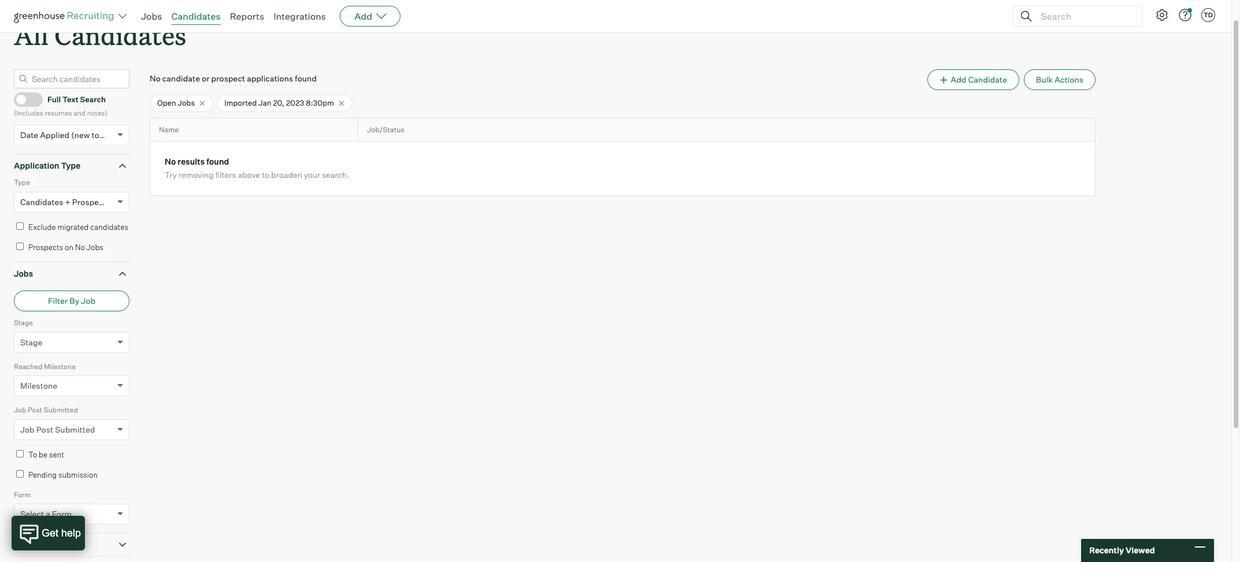 Task type: describe. For each thing, give the bounding box(es) containing it.
0 vertical spatial milestone
[[44, 362, 76, 371]]

reports link
[[230, 10, 264, 22]]

candidate
[[162, 74, 200, 83]]

candidates for candidates + prospects
[[20, 197, 63, 207]]

0 vertical spatial job post submitted
[[14, 406, 78, 415]]

all candidates
[[14, 18, 186, 52]]

candidates + prospects
[[20, 197, 110, 207]]

text
[[62, 95, 79, 104]]

filter by job button
[[14, 291, 129, 312]]

to be sent
[[28, 450, 64, 459]]

select a form
[[20, 509, 72, 519]]

profile
[[14, 540, 40, 550]]

Search text field
[[1038, 8, 1132, 25]]

all
[[14, 18, 48, 52]]

job inside button
[[81, 296, 95, 306]]

recently
[[1090, 546, 1124, 556]]

search.
[[322, 170, 349, 180]]

recently viewed
[[1090, 546, 1155, 556]]

(includes
[[14, 109, 43, 117]]

on
[[65, 243, 73, 252]]

add for add candidate
[[951, 75, 967, 85]]

candidates + prospects option
[[20, 197, 110, 207]]

pending
[[28, 471, 57, 480]]

0 vertical spatial stage
[[14, 319, 33, 327]]

exclude migrated candidates
[[28, 222, 128, 232]]

pending submission
[[28, 471, 98, 480]]

applications
[[247, 74, 293, 83]]

0 horizontal spatial form
[[14, 491, 31, 499]]

0 horizontal spatial to
[[92, 130, 99, 140]]

prospects on no jobs
[[28, 243, 103, 252]]

jobs link
[[141, 10, 162, 22]]

bulk actions
[[1036, 75, 1084, 85]]

open jobs
[[157, 98, 195, 108]]

add button
[[340, 6, 401, 27]]

details
[[41, 540, 69, 550]]

reached milestone element
[[14, 361, 129, 405]]

reached
[[14, 362, 42, 371]]

application
[[14, 161, 59, 170]]

imported jan 20, 2023 8:30pm
[[224, 98, 334, 108]]

1 vertical spatial job
[[14, 406, 26, 415]]

open
[[157, 98, 176, 108]]

Pending submission checkbox
[[16, 471, 24, 478]]

applied
[[40, 130, 69, 140]]

0 horizontal spatial no
[[75, 243, 85, 252]]

jan
[[259, 98, 271, 108]]

1 vertical spatial prospects
[[28, 243, 63, 252]]

or
[[202, 74, 210, 83]]

1 horizontal spatial found
[[295, 74, 317, 83]]

actions
[[1055, 75, 1084, 85]]

full
[[47, 95, 61, 104]]

date
[[20, 130, 38, 140]]

select
[[20, 509, 44, 519]]

be
[[39, 450, 47, 459]]

resumes
[[45, 109, 72, 117]]

reached milestone
[[14, 362, 76, 371]]

td button
[[1199, 6, 1218, 24]]

exclude
[[28, 222, 56, 232]]

name
[[159, 125, 179, 134]]

date applied (new to old) option
[[20, 130, 116, 140]]

To be sent checkbox
[[16, 450, 24, 458]]

by
[[70, 296, 79, 306]]

jobs down the candidates
[[87, 243, 103, 252]]

prospects inside type element
[[72, 197, 110, 207]]

integrations link
[[274, 10, 326, 22]]

no for no results found try removing filters above to broaden your search.
[[165, 157, 176, 167]]

checkmark image
[[19, 95, 28, 103]]

20,
[[273, 98, 284, 108]]

stage element
[[14, 317, 129, 361]]

type element
[[14, 177, 129, 221]]

integrations
[[274, 10, 326, 22]]

type inside type element
[[14, 178, 30, 187]]



Task type: locate. For each thing, give the bounding box(es) containing it.
1 vertical spatial add
[[951, 75, 967, 85]]

1 vertical spatial job post submitted
[[20, 425, 95, 435]]

post
[[28, 406, 42, 415], [36, 425, 53, 435]]

try
[[165, 170, 177, 180]]

1 horizontal spatial no
[[150, 74, 161, 83]]

old)
[[101, 130, 116, 140]]

date applied (new to old)
[[20, 130, 116, 140]]

to right above
[[262, 170, 270, 180]]

1 horizontal spatial form
[[52, 509, 72, 519]]

1 horizontal spatial add
[[951, 75, 967, 85]]

0 vertical spatial post
[[28, 406, 42, 415]]

1 vertical spatial stage
[[20, 337, 42, 347]]

2 horizontal spatial no
[[165, 157, 176, 167]]

filter by job
[[48, 296, 95, 306]]

1 horizontal spatial type
[[61, 161, 80, 170]]

jobs left candidates link
[[141, 10, 162, 22]]

form down pending submission checkbox
[[14, 491, 31, 499]]

prospects
[[72, 197, 110, 207], [28, 243, 63, 252]]

form right a
[[52, 509, 72, 519]]

+
[[65, 197, 70, 207]]

1 vertical spatial no
[[165, 157, 176, 167]]

0 horizontal spatial prospects
[[28, 243, 63, 252]]

0 vertical spatial add
[[354, 10, 372, 22]]

1 vertical spatial submitted
[[55, 425, 95, 435]]

form
[[14, 491, 31, 499], [52, 509, 72, 519]]

1 vertical spatial milestone
[[20, 381, 57, 391]]

2 vertical spatial job
[[20, 425, 35, 435]]

search
[[80, 95, 106, 104]]

no left the candidate
[[150, 74, 161, 83]]

add for add
[[354, 10, 372, 22]]

submitted down reached milestone element
[[44, 406, 78, 415]]

Exclude migrated candidates checkbox
[[16, 222, 24, 230]]

submission
[[58, 471, 98, 480]]

notes)
[[87, 109, 107, 117]]

1 horizontal spatial prospects
[[72, 197, 110, 207]]

bulk
[[1036, 75, 1053, 85]]

jobs down prospects on no jobs checkbox
[[14, 269, 33, 278]]

0 vertical spatial no
[[150, 74, 161, 83]]

add candidate link
[[928, 69, 1020, 90]]

candidate
[[969, 75, 1007, 85]]

0 horizontal spatial type
[[14, 178, 30, 187]]

full text search (includes resumes and notes)
[[14, 95, 107, 117]]

post down reached
[[28, 406, 42, 415]]

to left the old)
[[92, 130, 99, 140]]

jobs right open
[[178, 98, 195, 108]]

1 horizontal spatial to
[[262, 170, 270, 180]]

a
[[46, 509, 50, 519]]

type down date applied (new to old) option
[[61, 161, 80, 170]]

imported
[[224, 98, 257, 108]]

prospects down exclude
[[28, 243, 63, 252]]

to inside no results found try removing filters above to broaden your search.
[[262, 170, 270, 180]]

0 horizontal spatial found
[[206, 157, 229, 167]]

1 vertical spatial to
[[262, 170, 270, 180]]

no right on
[[75, 243, 85, 252]]

configure image
[[1156, 8, 1169, 22]]

filters
[[215, 170, 236, 180]]

stage
[[14, 319, 33, 327], [20, 337, 42, 347]]

Search candidates field
[[14, 69, 129, 89]]

above
[[238, 170, 260, 180]]

and
[[74, 109, 86, 117]]

profile details
[[14, 540, 69, 550]]

0 vertical spatial job
[[81, 296, 95, 306]]

sent
[[49, 450, 64, 459]]

add inside popup button
[[354, 10, 372, 22]]

2 vertical spatial no
[[75, 243, 85, 252]]

submitted
[[44, 406, 78, 415], [55, 425, 95, 435]]

found up filters
[[206, 157, 229, 167]]

candidates for candidates
[[171, 10, 221, 22]]

0 vertical spatial submitted
[[44, 406, 78, 415]]

no inside no results found try removing filters above to broaden your search.
[[165, 157, 176, 167]]

to
[[28, 450, 37, 459]]

add
[[354, 10, 372, 22], [951, 75, 967, 85]]

0 vertical spatial to
[[92, 130, 99, 140]]

type
[[61, 161, 80, 170], [14, 178, 30, 187]]

job post submitted down reached milestone element
[[14, 406, 78, 415]]

found inside no results found try removing filters above to broaden your search.
[[206, 157, 229, 167]]

milestone down reached milestone
[[20, 381, 57, 391]]

filter
[[48, 296, 68, 306]]

found
[[295, 74, 317, 83], [206, 157, 229, 167]]

td button
[[1202, 8, 1216, 22]]

reports
[[230, 10, 264, 22]]

to
[[92, 130, 99, 140], [262, 170, 270, 180]]

2023
[[286, 98, 304, 108]]

0 vertical spatial form
[[14, 491, 31, 499]]

job
[[81, 296, 95, 306], [14, 406, 26, 415], [20, 425, 35, 435]]

removing
[[179, 170, 214, 180]]

td
[[1204, 11, 1213, 19]]

candidates
[[90, 222, 128, 232]]

job post submitted up the sent
[[20, 425, 95, 435]]

submitted up the sent
[[55, 425, 95, 435]]

migrated
[[57, 222, 89, 232]]

add candidate
[[951, 75, 1007, 85]]

job post submitted element
[[14, 405, 129, 448]]

results
[[178, 157, 205, 167]]

found up 2023
[[295, 74, 317, 83]]

form element
[[14, 489, 129, 533]]

no for no candidate or prospect applications found
[[150, 74, 161, 83]]

1 vertical spatial found
[[206, 157, 229, 167]]

prospects right +
[[72, 197, 110, 207]]

your
[[304, 170, 320, 180]]

broaden
[[271, 170, 302, 180]]

1 vertical spatial post
[[36, 425, 53, 435]]

no candidate or prospect applications found
[[150, 74, 317, 83]]

type down application
[[14, 178, 30, 187]]

8:30pm
[[306, 98, 334, 108]]

candidates inside type element
[[20, 197, 63, 207]]

1 vertical spatial form
[[52, 509, 72, 519]]

bulk actions link
[[1024, 69, 1096, 90]]

Prospects on No Jobs checkbox
[[16, 243, 24, 250]]

1 vertical spatial type
[[14, 178, 30, 187]]

application type
[[14, 161, 80, 170]]

job/status
[[367, 125, 405, 134]]

milestone down stage element
[[44, 362, 76, 371]]

0 vertical spatial found
[[295, 74, 317, 83]]

0 vertical spatial type
[[61, 161, 80, 170]]

no up try on the top left of page
[[165, 157, 176, 167]]

greenhouse recruiting image
[[14, 9, 118, 23]]

(new
[[71, 130, 90, 140]]

candidates link
[[171, 10, 221, 22]]

candidates
[[171, 10, 221, 22], [54, 18, 186, 52], [20, 197, 63, 207]]

post up to be sent
[[36, 425, 53, 435]]

0 horizontal spatial add
[[354, 10, 372, 22]]

job post submitted
[[14, 406, 78, 415], [20, 425, 95, 435]]

prospect
[[211, 74, 245, 83]]

0 vertical spatial prospects
[[72, 197, 110, 207]]

no results found try removing filters above to broaden your search.
[[165, 157, 349, 180]]

viewed
[[1126, 546, 1155, 556]]

no
[[150, 74, 161, 83], [165, 157, 176, 167], [75, 243, 85, 252]]

jobs
[[141, 10, 162, 22], [178, 98, 195, 108], [87, 243, 103, 252], [14, 269, 33, 278]]



Task type: vqa. For each thing, say whether or not it's contained in the screenshot.
Personal link
no



